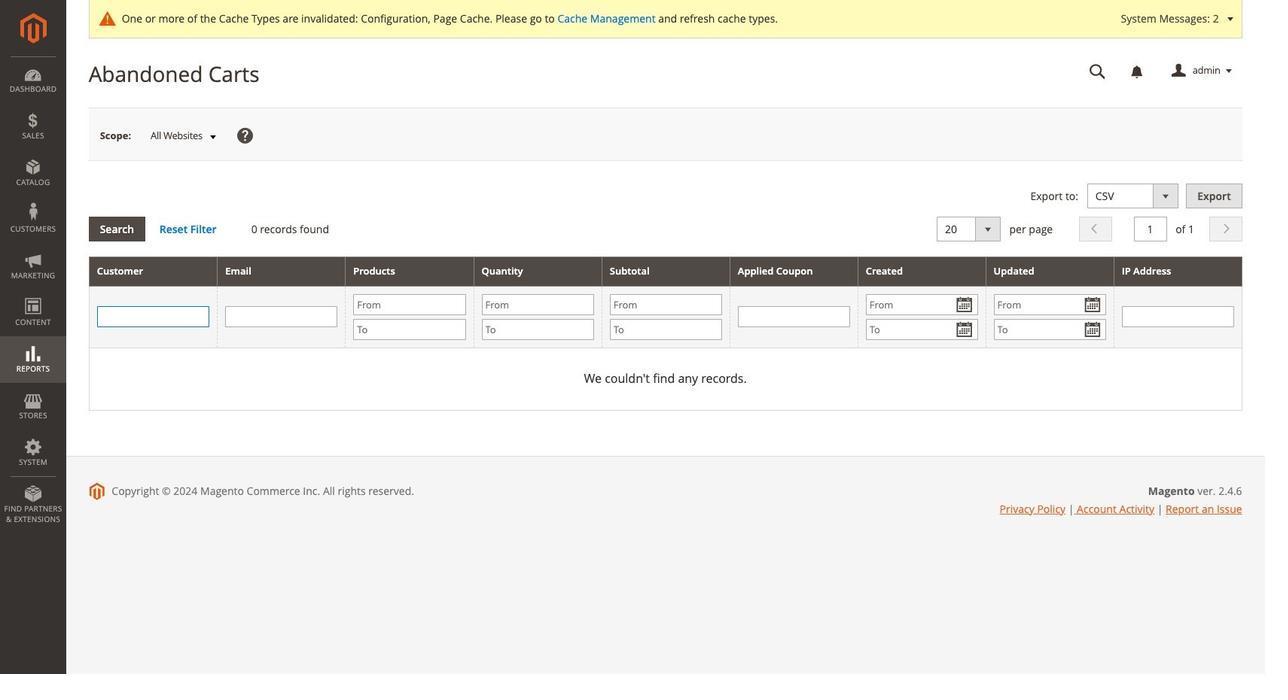 Task type: locate. For each thing, give the bounding box(es) containing it.
To text field
[[994, 319, 1106, 340]]

1 from text field from the left
[[353, 294, 466, 315]]

3 to text field from the left
[[610, 319, 722, 340]]

None text field
[[1079, 58, 1117, 84], [97, 307, 210, 328], [1079, 58, 1117, 84], [97, 307, 210, 328]]

From text field
[[353, 294, 466, 315], [482, 294, 594, 315], [610, 294, 722, 315], [994, 294, 1106, 315]]

4 from text field from the left
[[994, 294, 1106, 315]]

From text field
[[866, 294, 978, 315]]

4 to text field from the left
[[866, 319, 978, 340]]

3 from text field from the left
[[610, 294, 722, 315]]

menu bar
[[0, 56, 66, 533]]

magento admin panel image
[[20, 13, 46, 44]]

from text field for 3rd to text field
[[610, 294, 722, 315]]

To text field
[[353, 319, 466, 340], [482, 319, 594, 340], [610, 319, 722, 340], [866, 319, 978, 340]]

None text field
[[1134, 217, 1167, 242], [225, 307, 338, 328], [738, 307, 850, 328], [1122, 307, 1234, 328], [1134, 217, 1167, 242], [225, 307, 338, 328], [738, 307, 850, 328], [1122, 307, 1234, 328]]

from text field for to text box
[[994, 294, 1106, 315]]

2 from text field from the left
[[482, 294, 594, 315]]

2 to text field from the left
[[482, 319, 594, 340]]



Task type: describe. For each thing, give the bounding box(es) containing it.
1 to text field from the left
[[353, 319, 466, 340]]

from text field for 2nd to text field from left
[[482, 294, 594, 315]]

from text field for 1st to text field from the left
[[353, 294, 466, 315]]



